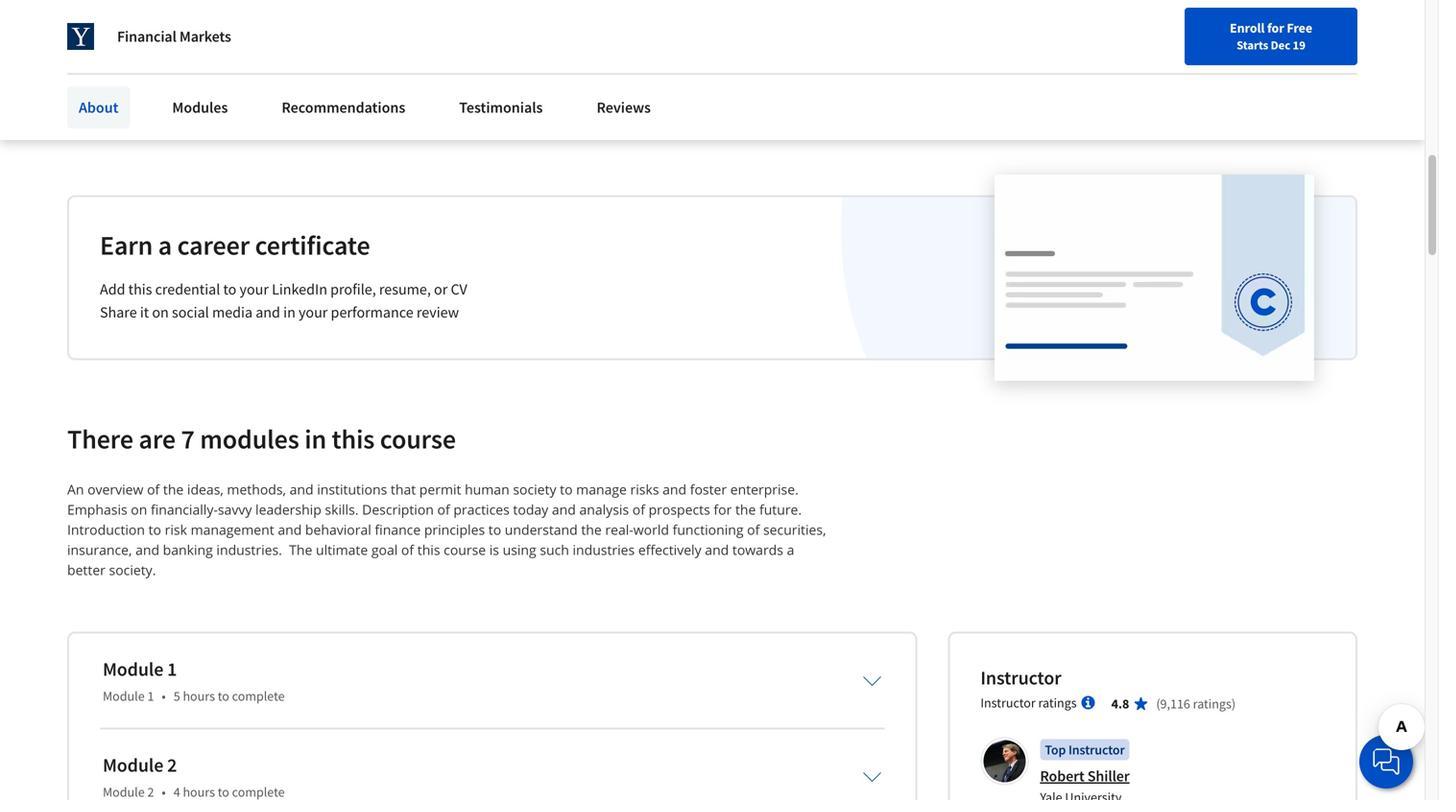 Task type: describe. For each thing, give the bounding box(es) containing it.
1 vertical spatial 1
[[147, 688, 154, 705]]

reviews link
[[585, 86, 663, 129]]

goal
[[371, 541, 398, 560]]

1 horizontal spatial in
[[305, 423, 327, 456]]

to inside add this credential to your linkedin profile, resume, or cv share it on social media and in your performance review
[[223, 280, 237, 299]]

about
[[79, 98, 118, 117]]

for inside an overview of the ideas, methods, and institutions that permit human society to manage risks and foster enterprise. emphasis on financially-savvy leadership skills. description of practices today and analysis of prospects for the future. introduction to risk management and behavioral finance principles to understand the real-world functioning of securities, insurance, and banking industries.  the ultimate goal of this course is using such industries effectively and towards a better society.
[[714, 501, 732, 519]]

using
[[503, 541, 536, 560]]

institutions
[[317, 481, 387, 499]]

4.8
[[1112, 696, 1130, 713]]

on inside an overview of the ideas, methods, and institutions that permit human society to manage risks and foster enterprise. emphasis on financially-savvy leadership skills. description of practices today and analysis of prospects for the future. introduction to risk management and behavioral finance principles to understand the real-world functioning of securities, insurance, and banking industries.  the ultimate goal of this course is using such industries effectively and towards a better society.
[[131, 501, 147, 519]]

1 vertical spatial the
[[735, 501, 756, 519]]

there
[[67, 423, 133, 456]]

•
[[162, 688, 166, 705]]

add this credential to your linkedin profile, resume, or cv share it on social media and in your performance review
[[100, 280, 467, 322]]

dec
[[1271, 37, 1291, 53]]

finance
[[375, 521, 421, 539]]

effectively
[[638, 541, 702, 560]]

of down finance
[[401, 541, 414, 560]]

about link
[[67, 86, 130, 129]]

modules
[[200, 423, 299, 456]]

19
[[1293, 37, 1306, 53]]

(
[[1156, 696, 1160, 713]]

are inside the see how employees at top companies are mastering in-demand skills
[[532, 0, 569, 25]]

2 module from the top
[[103, 688, 145, 705]]

1 vertical spatial for
[[284, 81, 303, 101]]

yale university image
[[67, 23, 94, 50]]

to inside module 1 module 1 • 5 hours to complete
[[218, 688, 229, 705]]

resume,
[[379, 280, 431, 299]]

learn more about coursera for business link
[[99, 81, 365, 101]]

performance
[[331, 303, 414, 322]]

starts
[[1237, 37, 1269, 53]]

5
[[173, 688, 180, 705]]

module for module 1 module 1 • 5 hours to complete
[[103, 658, 163, 682]]

modules link
[[161, 86, 239, 129]]

manage
[[576, 481, 627, 499]]

leadership
[[255, 501, 321, 519]]

prospects
[[649, 501, 710, 519]]

risk
[[165, 521, 187, 539]]

module 1 module 1 • 5 hours to complete
[[103, 658, 285, 705]]

show notifications image
[[1166, 24, 1189, 47]]

coursera enterprise logos image
[[929, 5, 1314, 88]]

companies
[[403, 0, 527, 25]]

it
[[140, 303, 149, 322]]

banking
[[163, 541, 213, 560]]

an overview of the ideas, methods, and institutions that permit human society to manage risks and foster enterprise. emphasis on financially-savvy leadership skills. description of practices today and analysis of prospects for the future. introduction to risk management and behavioral finance principles to understand the real-world functioning of securities, insurance, and banking industries.  the ultimate goal of this course is using such industries effectively and towards a better society.
[[67, 481, 830, 580]]

coursera career certificate image
[[995, 175, 1315, 380]]

robert
[[1040, 767, 1085, 787]]

behavioral
[[305, 521, 371, 539]]

1 horizontal spatial ratings
[[1193, 696, 1232, 713]]

instructor inside top instructor robert shiller
[[1069, 742, 1125, 759]]

industries
[[573, 541, 635, 560]]

to right society
[[560, 481, 573, 499]]

0 vertical spatial course
[[380, 423, 456, 456]]

module 2
[[103, 754, 177, 778]]

analysis
[[579, 501, 629, 519]]

learn more about coursera for business
[[99, 81, 365, 101]]

financially-
[[151, 501, 218, 519]]

foster
[[690, 481, 727, 499]]

top instructor robert shiller
[[1040, 742, 1130, 787]]

shiller
[[1088, 767, 1130, 787]]

review
[[417, 303, 459, 322]]

1 horizontal spatial your
[[299, 303, 328, 322]]

of down risks
[[633, 501, 645, 519]]

securities,
[[763, 521, 826, 539]]

overview
[[87, 481, 143, 499]]

learn
[[99, 81, 137, 101]]

add
[[100, 280, 125, 299]]

and up understand
[[552, 501, 576, 519]]

enroll
[[1230, 19, 1265, 36]]

coursera
[[221, 81, 281, 101]]

such
[[540, 541, 569, 560]]

1 horizontal spatial 1
[[167, 658, 177, 682]]

and down functioning
[[705, 541, 729, 560]]

principles
[[424, 521, 485, 539]]

ultimate
[[316, 541, 368, 560]]

in-
[[99, 26, 129, 59]]

about
[[178, 81, 218, 101]]

better
[[67, 561, 106, 580]]

share
[[100, 303, 137, 322]]

and up society.
[[135, 541, 159, 560]]

earn a career certificate
[[100, 229, 370, 262]]

of up the financially-
[[147, 481, 160, 499]]

the
[[289, 541, 312, 560]]

an
[[67, 481, 84, 499]]

financial
[[117, 27, 176, 46]]

instructor for instructor
[[981, 667, 1062, 691]]

cv
[[451, 280, 467, 299]]

career
[[177, 229, 250, 262]]



Task type: vqa. For each thing, say whether or not it's contained in the screenshot.
the foundations within the 'Accounting Foundations Graduate Certificate'
no



Task type: locate. For each thing, give the bounding box(es) containing it.
are left 7
[[139, 423, 176, 456]]

functioning
[[673, 521, 744, 539]]

employees
[[201, 0, 325, 25]]

mastering
[[575, 0, 690, 25]]

1 up 5 at bottom left
[[167, 658, 177, 682]]

society.
[[109, 561, 156, 580]]

management
[[191, 521, 274, 539]]

0 horizontal spatial your
[[240, 280, 269, 299]]

0 horizontal spatial 1
[[147, 688, 154, 705]]

( 9,116 ratings )
[[1156, 696, 1236, 713]]

on right it
[[152, 303, 169, 322]]

towards
[[733, 541, 783, 560]]

reviews
[[597, 98, 651, 117]]

in inside add this credential to your linkedin profile, resume, or cv share it on social media and in your performance review
[[283, 303, 296, 322]]

the down enterprise.
[[735, 501, 756, 519]]

instructor ratings
[[981, 695, 1077, 712]]

and up leadership
[[290, 481, 314, 499]]

that
[[391, 481, 416, 499]]

instructor up robert shiller image
[[981, 695, 1036, 712]]

for left business
[[284, 81, 303, 101]]

robert shiller image
[[984, 741, 1026, 783]]

real-
[[605, 521, 634, 539]]

a down securities,
[[787, 541, 794, 560]]

)
[[1232, 696, 1236, 713]]

hours
[[183, 688, 215, 705]]

instructor up instructor ratings
[[981, 667, 1062, 691]]

0 vertical spatial for
[[1267, 19, 1284, 36]]

0 vertical spatial a
[[158, 229, 172, 262]]

financial markets
[[117, 27, 231, 46]]

this down principles
[[417, 541, 440, 560]]

module 2 button
[[87, 741, 897, 801]]

testimonials link
[[448, 86, 554, 129]]

see
[[99, 0, 141, 25]]

earn
[[100, 229, 153, 262]]

module
[[103, 658, 163, 682], [103, 688, 145, 705], [103, 754, 163, 778]]

3 module from the top
[[103, 754, 163, 778]]

0 horizontal spatial ratings
[[1038, 695, 1077, 712]]

for down foster
[[714, 501, 732, 519]]

permit
[[419, 481, 461, 499]]

of up towards
[[747, 521, 760, 539]]

this inside an overview of the ideas, methods, and institutions that permit human society to manage risks and foster enterprise. emphasis on financially-savvy leadership skills. description of practices today and analysis of prospects for the future. introduction to risk management and behavioral finance principles to understand the real-world functioning of securities, insurance, and banking industries.  the ultimate goal of this course is using such industries effectively and towards a better society.
[[417, 541, 440, 560]]

for inside enroll for free starts dec 19
[[1267, 19, 1284, 36]]

9,116
[[1160, 696, 1191, 713]]

0 vertical spatial your
[[240, 280, 269, 299]]

coursera image
[[23, 16, 145, 46]]

0 vertical spatial in
[[283, 303, 296, 322]]

the up industries
[[581, 521, 602, 539]]

module left •
[[103, 688, 145, 705]]

top
[[1045, 742, 1066, 759]]

your down linkedin at the top of page
[[299, 303, 328, 322]]

1 vertical spatial a
[[787, 541, 794, 560]]

1 module from the top
[[103, 658, 163, 682]]

credential
[[155, 280, 220, 299]]

module up •
[[103, 658, 163, 682]]

modules
[[172, 98, 228, 117]]

in down linkedin at the top of page
[[283, 303, 296, 322]]

module inside "dropdown button"
[[103, 754, 163, 778]]

profile,
[[330, 280, 376, 299]]

savvy
[[218, 501, 252, 519]]

markets
[[179, 27, 231, 46]]

1 vertical spatial on
[[131, 501, 147, 519]]

module left the 2
[[103, 754, 163, 778]]

1 horizontal spatial are
[[532, 0, 569, 25]]

course inside an overview of the ideas, methods, and institutions that permit human society to manage risks and foster enterprise. emphasis on financially-savvy leadership skills. description of practices today and analysis of prospects for the future. introduction to risk management and behavioral finance principles to understand the real-world functioning of securities, insurance, and banking industries.  the ultimate goal of this course is using such industries effectively and towards a better society.
[[444, 541, 486, 560]]

this up institutions
[[332, 423, 375, 456]]

instructor
[[981, 667, 1062, 691], [981, 695, 1036, 712], [1069, 742, 1125, 759]]

of down permit
[[437, 501, 450, 519]]

testimonials
[[459, 98, 543, 117]]

menu item
[[1022, 19, 1146, 82]]

are left mastering
[[532, 0, 569, 25]]

for up dec on the top
[[1267, 19, 1284, 36]]

to
[[223, 280, 237, 299], [560, 481, 573, 499], [148, 521, 161, 539], [489, 521, 501, 539], [218, 688, 229, 705]]

2 vertical spatial for
[[714, 501, 732, 519]]

to up is
[[489, 521, 501, 539]]

7
[[181, 423, 195, 456]]

a
[[158, 229, 172, 262], [787, 541, 794, 560]]

0 horizontal spatial the
[[163, 481, 184, 499]]

and right "media"
[[256, 303, 280, 322]]

at
[[330, 0, 353, 25]]

0 vertical spatial the
[[163, 481, 184, 499]]

0 vertical spatial this
[[128, 280, 152, 299]]

1 vertical spatial module
[[103, 688, 145, 705]]

in up institutions
[[305, 423, 327, 456]]

on down overview
[[131, 501, 147, 519]]

insurance,
[[67, 541, 132, 560]]

2
[[167, 754, 177, 778]]

0 vertical spatial instructor
[[981, 667, 1062, 691]]

1 horizontal spatial on
[[152, 303, 169, 322]]

0 vertical spatial on
[[152, 303, 169, 322]]

1 left •
[[147, 688, 154, 705]]

of
[[147, 481, 160, 499], [437, 501, 450, 519], [633, 501, 645, 519], [747, 521, 760, 539], [401, 541, 414, 560]]

instructor up robert shiller link
[[1069, 742, 1125, 759]]

ideas,
[[187, 481, 224, 499]]

chat with us image
[[1371, 747, 1402, 778]]

society
[[513, 481, 556, 499]]

0 horizontal spatial on
[[131, 501, 147, 519]]

1
[[167, 658, 177, 682], [147, 688, 154, 705]]

0 horizontal spatial for
[[284, 81, 303, 101]]

ratings right the 9,116
[[1193, 696, 1232, 713]]

and up prospects
[[663, 481, 687, 499]]

understand
[[505, 521, 578, 539]]

for
[[1267, 19, 1284, 36], [284, 81, 303, 101], [714, 501, 732, 519]]

your
[[240, 280, 269, 299], [299, 303, 328, 322]]

0 vertical spatial 1
[[167, 658, 177, 682]]

1 horizontal spatial for
[[714, 501, 732, 519]]

demand
[[129, 26, 224, 59]]

1 horizontal spatial the
[[581, 521, 602, 539]]

or
[[434, 280, 448, 299]]

ratings up the top
[[1038, 695, 1077, 712]]

2 horizontal spatial for
[[1267, 19, 1284, 36]]

0 horizontal spatial are
[[139, 423, 176, 456]]

complete
[[232, 688, 285, 705]]

module for module 2
[[103, 754, 163, 778]]

2 horizontal spatial this
[[417, 541, 440, 560]]

1 vertical spatial this
[[332, 423, 375, 456]]

practices
[[454, 501, 510, 519]]

skills.
[[325, 501, 359, 519]]

0 vertical spatial are
[[532, 0, 569, 25]]

1 horizontal spatial a
[[787, 541, 794, 560]]

1 vertical spatial your
[[299, 303, 328, 322]]

industries.
[[216, 541, 282, 560]]

0 horizontal spatial in
[[283, 303, 296, 322]]

the
[[163, 481, 184, 499], [735, 501, 756, 519], [581, 521, 602, 539]]

1 vertical spatial course
[[444, 541, 486, 560]]

are
[[532, 0, 569, 25], [139, 423, 176, 456]]

2 vertical spatial module
[[103, 754, 163, 778]]

enterprise.
[[730, 481, 799, 499]]

recommendations link
[[270, 86, 417, 129]]

and down leadership
[[278, 521, 302, 539]]

0 horizontal spatial this
[[128, 280, 152, 299]]

introduction
[[67, 521, 145, 539]]

1 vertical spatial are
[[139, 423, 176, 456]]

1 horizontal spatial this
[[332, 423, 375, 456]]

to right hours
[[218, 688, 229, 705]]

there are 7 modules in this course
[[67, 423, 456, 456]]

human
[[465, 481, 510, 499]]

0 horizontal spatial a
[[158, 229, 172, 262]]

on inside add this credential to your linkedin profile, resume, or cv share it on social media and in your performance review
[[152, 303, 169, 322]]

emphasis
[[67, 501, 127, 519]]

media
[[212, 303, 253, 322]]

2 horizontal spatial the
[[735, 501, 756, 519]]

certificate
[[255, 229, 370, 262]]

this inside add this credential to your linkedin profile, resume, or cv share it on social media and in your performance review
[[128, 280, 152, 299]]

enroll for free starts dec 19
[[1230, 19, 1313, 53]]

0 vertical spatial module
[[103, 658, 163, 682]]

methods,
[[227, 481, 286, 499]]

free
[[1287, 19, 1313, 36]]

ratings
[[1038, 695, 1077, 712], [1193, 696, 1232, 713]]

recommendations
[[282, 98, 405, 117]]

2 vertical spatial instructor
[[1069, 742, 1125, 759]]

course down principles
[[444, 541, 486, 560]]

how
[[146, 0, 195, 25]]

2 vertical spatial the
[[581, 521, 602, 539]]

social
[[172, 303, 209, 322]]

world
[[634, 521, 669, 539]]

to left risk
[[148, 521, 161, 539]]

description
[[362, 501, 434, 519]]

instructor for instructor ratings
[[981, 695, 1036, 712]]

a inside an overview of the ideas, methods, and institutions that permit human society to manage risks and foster enterprise. emphasis on financially-savvy leadership skills. description of practices today and analysis of prospects for the future. introduction to risk management and behavioral finance principles to understand the real-world functioning of securities, insurance, and banking industries.  the ultimate goal of this course is using such industries effectively and towards a better society.
[[787, 541, 794, 560]]

2 vertical spatial this
[[417, 541, 440, 560]]

to up "media"
[[223, 280, 237, 299]]

1 vertical spatial in
[[305, 423, 327, 456]]

course up 'that'
[[380, 423, 456, 456]]

a right earn
[[158, 229, 172, 262]]

this up it
[[128, 280, 152, 299]]

this
[[128, 280, 152, 299], [332, 423, 375, 456], [417, 541, 440, 560]]

the up the financially-
[[163, 481, 184, 499]]

and
[[256, 303, 280, 322], [290, 481, 314, 499], [663, 481, 687, 499], [552, 501, 576, 519], [278, 521, 302, 539], [135, 541, 159, 560], [705, 541, 729, 560]]

your up "media"
[[240, 280, 269, 299]]

is
[[489, 541, 499, 560]]

business
[[306, 81, 365, 101]]

and inside add this credential to your linkedin profile, resume, or cv share it on social media and in your performance review
[[256, 303, 280, 322]]

today
[[513, 501, 549, 519]]

1 vertical spatial instructor
[[981, 695, 1036, 712]]



